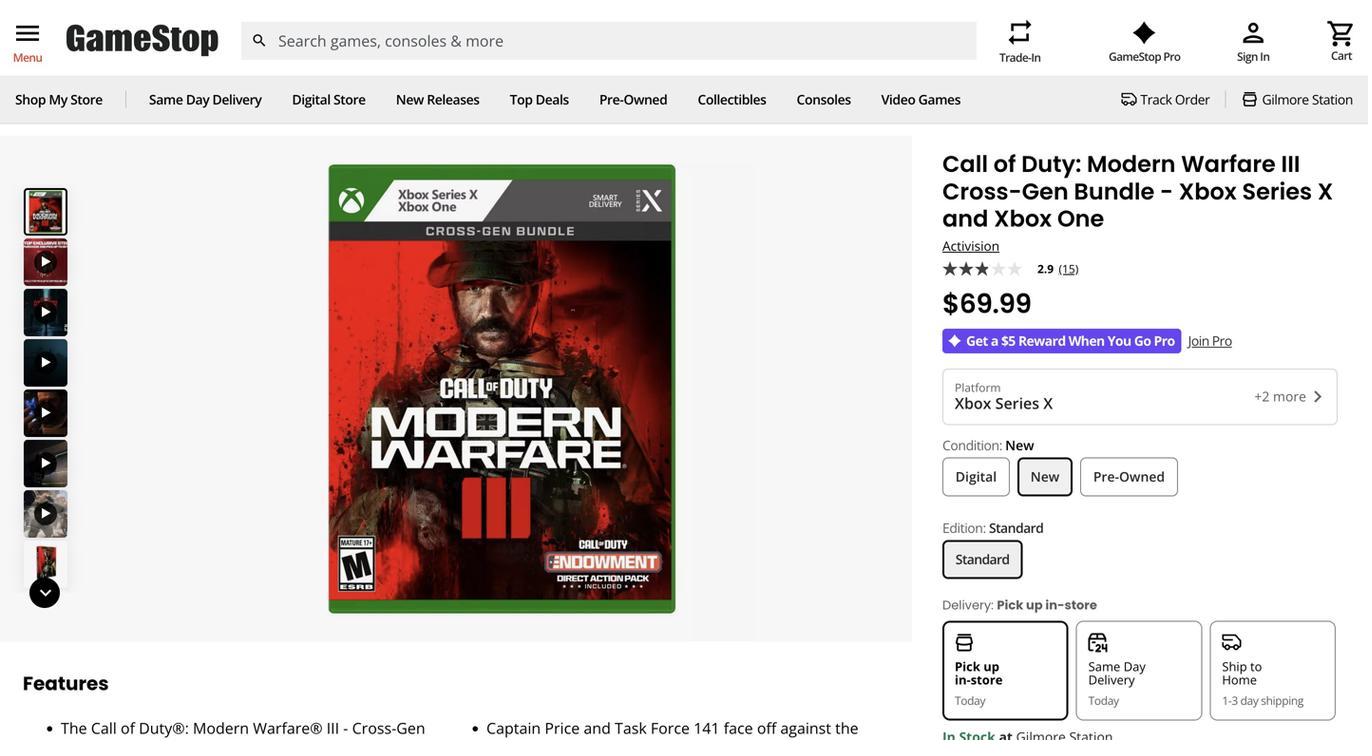 Task type: locate. For each thing, give the bounding box(es) containing it.
activision
[[943, 237, 1000, 255]]

same inside same day delivery today
[[1089, 658, 1121, 675]]

delivery for same day delivery today
[[1089, 671, 1135, 689]]

0 vertical spatial store
[[1065, 597, 1097, 614]]

0 horizontal spatial games
[[57, 99, 100, 117]]

141
[[694, 718, 720, 738]]

when
[[610, 39, 653, 59], [1069, 332, 1105, 350]]

gen
[[1022, 176, 1069, 207], [396, 718, 425, 738]]

modern inside "the call of duty®: modern warfare® iii - cross-gen bundle includes the xbox one and xbox series"
[[193, 718, 249, 738]]

video games for video games link to the left
[[19, 99, 100, 117]]

x down reward
[[1043, 393, 1053, 413]]

the right against
[[835, 718, 859, 738]]

the inside "the call of duty®: modern warfare® iii - cross-gen bundle includes the xbox one and xbox series"
[[178, 739, 201, 740]]

delivery
[[212, 90, 262, 109], [1089, 671, 1135, 689]]

0 vertical spatial pre-
[[599, 90, 624, 109]]

+2
[[1255, 387, 1270, 405]]

in right sign
[[1260, 49, 1270, 64]]

of
[[994, 148, 1016, 180], [121, 718, 135, 738]]

xbox series x|s
[[124, 99, 221, 117]]

x inside the "call of duty: modern warfare iii cross-gen bundle - xbox series x and xbox one activision"
[[1318, 176, 1333, 207]]

1 horizontal spatial owned
[[1119, 468, 1165, 486]]

1 vertical spatial owned
[[1119, 468, 1165, 486]]

pro right the join
[[1212, 332, 1232, 350]]

x inside platform xbox series x
[[1043, 393, 1053, 413]]

1 vertical spatial up
[[984, 658, 1000, 675]]

bundle inside the "call of duty: modern warfare iii cross-gen bundle - xbox series x and xbox one activision"
[[1074, 176, 1155, 207]]

-
[[1160, 176, 1173, 207], [343, 718, 348, 738]]

search button
[[240, 22, 278, 60]]

the inside captain price and task force 141 face off against the ultranationalist war criminal vladimir makarov.
[[835, 718, 859, 738]]

0 horizontal spatial cross-
[[352, 718, 396, 738]]

0 vertical spatial the
[[835, 718, 859, 738]]

store right my
[[70, 90, 103, 109]]

0 horizontal spatial -
[[343, 718, 348, 738]]

0 horizontal spatial bundle
[[61, 739, 111, 740]]

pro right go
[[1154, 332, 1175, 350]]

pick down 'delivery:' at bottom
[[955, 658, 980, 675]]

1 vertical spatial same
[[1089, 658, 1121, 675]]

0 vertical spatial when
[[610, 39, 653, 59]]

1 vertical spatial store
[[971, 671, 1003, 689]]

games
[[918, 90, 961, 109], [57, 99, 100, 117]]

bundle inside "the call of duty®: modern warfare® iii - cross-gen bundle includes the xbox one and xbox series"
[[61, 739, 111, 740]]

1 horizontal spatial modern
[[1087, 148, 1176, 180]]

- inside "the call of duty®: modern warfare® iii - cross-gen bundle includes the xbox one and xbox series"
[[343, 718, 348, 738]]

0 horizontal spatial one
[[244, 739, 274, 740]]

1 in from the left
[[1260, 49, 1270, 64]]

save
[[542, 39, 576, 59]]

1 vertical spatial iii
[[327, 718, 339, 738]]

1 horizontal spatial call
[[943, 148, 988, 180]]

0 horizontal spatial the
[[178, 739, 201, 740]]

0 vertical spatial one
[[1057, 203, 1104, 235]]

0 vertical spatial and
[[943, 203, 989, 235]]

today
[[955, 693, 985, 708], [1089, 693, 1119, 708]]

of left duty:
[[994, 148, 1016, 180]]

you left up
[[657, 39, 685, 59]]

x down station
[[1318, 176, 1333, 207]]

modern
[[1087, 148, 1176, 180], [193, 718, 249, 738]]

menu
[[12, 18, 43, 49]]

digital for digital store
[[292, 90, 330, 109]]

the
[[835, 718, 859, 738], [178, 739, 201, 740]]

0 horizontal spatial you
[[657, 39, 685, 59]]

1 horizontal spatial pre-
[[1093, 468, 1119, 486]]

1 vertical spatial modern
[[193, 718, 249, 738]]

1 horizontal spatial in-
[[1046, 597, 1065, 614]]

gamestop image
[[67, 22, 219, 59]]

0 horizontal spatial call
[[91, 718, 117, 738]]

digital for digital
[[956, 468, 997, 486]]

0 vertical spatial gen
[[1022, 176, 1069, 207]]

0 horizontal spatial of
[[121, 718, 135, 738]]

1 vertical spatial bundle
[[61, 739, 111, 740]]

store left new releases
[[334, 90, 366, 109]]

2 in from the left
[[1031, 49, 1041, 65]]

same for same day delivery
[[149, 90, 183, 109]]

warfare®
[[253, 718, 323, 738]]

store
[[1065, 597, 1097, 614], [971, 671, 1003, 689]]

0 horizontal spatial gen
[[396, 718, 425, 738]]

gamestop pro
[[1109, 49, 1181, 64]]

reward
[[1018, 332, 1066, 350]]

0 horizontal spatial when
[[610, 39, 653, 59]]

0 horizontal spatial today
[[955, 693, 985, 708]]

day
[[186, 90, 209, 109], [1124, 658, 1146, 675]]

0 vertical spatial bundle
[[1074, 176, 1155, 207]]

store inside save $25 when you buy $250+ in-store or buy online & pick up in-store!*
[[787, 39, 826, 59]]

xbox up 2.9
[[994, 203, 1052, 235]]

1 horizontal spatial of
[[994, 148, 1016, 180]]

track order link
[[1122, 90, 1210, 109]]

xbox
[[124, 99, 155, 117], [1179, 176, 1237, 207], [994, 203, 1052, 235], [955, 393, 991, 413], [205, 739, 240, 740], [309, 739, 344, 740]]

bundle
[[1074, 176, 1155, 207], [61, 739, 111, 740]]

warfare
[[1181, 148, 1276, 180]]

0 horizontal spatial store
[[70, 90, 103, 109]]

call inside "the call of duty®: modern warfare® iii - cross-gen bundle includes the xbox one and xbox series"
[[91, 718, 117, 738]]

pro
[[1163, 49, 1181, 64], [1154, 332, 1175, 350], [1212, 332, 1232, 350]]

iii right warfare
[[1281, 148, 1300, 180]]

xbox down warfare®
[[309, 739, 344, 740]]

modern inside the "call of duty: modern warfare iii cross-gen bundle - xbox series x and xbox one activision"
[[1087, 148, 1176, 180]]

0 horizontal spatial and
[[278, 739, 305, 740]]

new releases link
[[396, 90, 479, 109]]

pre-owned
[[599, 90, 667, 109], [1093, 468, 1165, 486]]

- right warfare®
[[343, 718, 348, 738]]

and inside "the call of duty®: modern warfare® iii - cross-gen bundle includes the xbox one and xbox series"
[[278, 739, 305, 740]]

in- down 'delivery:' at bottom
[[955, 671, 971, 689]]

in-
[[768, 39, 787, 59], [739, 56, 758, 76]]

person
[[1238, 18, 1269, 48]]

cross- up activision "link"
[[943, 176, 1022, 207]]

1 horizontal spatial iii
[[1281, 148, 1300, 180]]

digital
[[292, 90, 330, 109], [956, 468, 997, 486]]

the down duty®:
[[178, 739, 201, 740]]

Search games, consoles & more search field
[[278, 22, 943, 60]]

store up consoles
[[787, 39, 826, 59]]

0 vertical spatial pick
[[680, 56, 710, 76]]

in for repeat
[[1031, 49, 1041, 65]]

1 vertical spatial of
[[121, 718, 135, 738]]

gilmore station link
[[1241, 90, 1353, 109]]

and up war
[[584, 718, 611, 738]]

bundle down the the
[[61, 739, 111, 740]]

0 horizontal spatial video games
[[19, 99, 100, 117]]

consoles
[[797, 90, 851, 109]]

call right the the
[[91, 718, 117, 738]]

1 vertical spatial new
[[1005, 436, 1034, 454]]

join
[[1188, 332, 1209, 350]]

search search field
[[240, 22, 977, 60]]

0 horizontal spatial iii
[[327, 718, 339, 738]]

one down warfare®
[[244, 739, 274, 740]]

and up activision
[[943, 203, 989, 235]]

series
[[158, 99, 195, 117], [1242, 176, 1312, 207], [995, 393, 1040, 413], [348, 739, 390, 740]]

buy right &
[[689, 39, 716, 59]]

cross- inside the "call of duty: modern warfare iii cross-gen bundle - xbox series x and xbox one activision"
[[943, 176, 1022, 207]]

in- right up
[[739, 56, 758, 76]]

2 horizontal spatial store
[[787, 39, 826, 59]]

trade-
[[1000, 49, 1031, 65]]

1 horizontal spatial and
[[584, 718, 611, 738]]

you left go
[[1108, 332, 1131, 350]]

and inside the "call of duty: modern warfare iii cross-gen bundle - xbox series x and xbox one activision"
[[943, 203, 989, 235]]

1 vertical spatial cross-
[[352, 718, 396, 738]]

modern down the track
[[1087, 148, 1176, 180]]

xbox up condition
[[955, 393, 991, 413]]

iii right warfare®
[[327, 718, 339, 738]]

store down 'delivery:' at bottom
[[971, 671, 1003, 689]]

of up includes
[[121, 718, 135, 738]]

2 vertical spatial and
[[278, 739, 305, 740]]

1 horizontal spatial same
[[1089, 658, 1121, 675]]

to
[[1250, 658, 1262, 675]]

new right condition
[[1005, 436, 1034, 454]]

when right reward
[[1069, 332, 1105, 350]]

you inside save $25 when you buy $250+ in-store or buy online & pick up in-store!*
[[657, 39, 685, 59]]

the call of duty®: modern warfare® iii - cross-gen bundle includes the xbox one and xbox series 
[[61, 718, 425, 740]]

0 horizontal spatial pre-
[[599, 90, 624, 109]]

pick
[[680, 56, 710, 76], [997, 597, 1024, 614], [955, 658, 980, 675]]

xbox inside platform xbox series x
[[955, 393, 991, 413]]

gamestop
[[1109, 49, 1161, 64]]

pro right gamestop
[[1163, 49, 1181, 64]]

store up same day delivery today
[[1065, 597, 1097, 614]]

xbox series x|s link
[[124, 99, 221, 117]]

0 vertical spatial -
[[1160, 176, 1173, 207]]

0 horizontal spatial owned
[[624, 90, 667, 109]]

1 horizontal spatial digital
[[956, 468, 997, 486]]

one up (15)
[[1057, 203, 1104, 235]]

pick right 'delivery:' at bottom
[[997, 597, 1024, 614]]

2 horizontal spatial and
[[943, 203, 989, 235]]

captain price and task force 141 face off against the ultranationalist war criminal vladimir makarov.
[[486, 718, 859, 740]]

2.9
[[1038, 261, 1054, 276]]

0 horizontal spatial same
[[149, 90, 183, 109]]

bundle up (15)
[[1074, 176, 1155, 207]]

buy right the or
[[581, 56, 609, 76]]

1 vertical spatial in-
[[955, 671, 971, 689]]

digital store
[[292, 90, 366, 109]]

day inside same day delivery today
[[1124, 658, 1146, 675]]

menu
[[13, 49, 42, 65]]

call
[[943, 148, 988, 180], [91, 718, 117, 738]]

series inside "the call of duty®: modern warfare® iii - cross-gen bundle includes the xbox one and xbox series"
[[348, 739, 390, 740]]

1 vertical spatial pre-owned
[[1093, 468, 1165, 486]]

more
[[1273, 387, 1306, 405]]

xbox down gamestop image
[[124, 99, 155, 117]]

1 horizontal spatial delivery
[[1089, 671, 1135, 689]]

up down 'delivery:' at bottom
[[984, 658, 1000, 675]]

1 horizontal spatial cross-
[[943, 176, 1022, 207]]

0 vertical spatial pre-owned
[[599, 90, 667, 109]]

1 horizontal spatial one
[[1057, 203, 1104, 235]]

condition
[[943, 436, 999, 454]]

0 horizontal spatial digital
[[292, 90, 330, 109]]

store
[[787, 39, 826, 59], [70, 90, 103, 109], [334, 90, 366, 109]]

1 horizontal spatial pick
[[955, 658, 980, 675]]

home
[[1222, 671, 1257, 689]]

1 horizontal spatial gen
[[1022, 176, 1069, 207]]

x|s
[[199, 99, 221, 117]]

delivery: pick up in-store
[[943, 597, 1097, 614]]

- left warfare
[[1160, 176, 1173, 207]]

same
[[149, 90, 183, 109], [1089, 658, 1121, 675]]

0 horizontal spatial up
[[984, 658, 1000, 675]]

1 horizontal spatial bundle
[[1074, 176, 1155, 207]]

delivery inside same day delivery today
[[1089, 671, 1135, 689]]

modern right duty®:
[[193, 718, 249, 738]]

new left releases at the left
[[396, 90, 424, 109]]

buy
[[689, 39, 716, 59], [581, 56, 609, 76]]

1 vertical spatial gen
[[396, 718, 425, 738]]

3
[[1232, 693, 1238, 708]]

0 vertical spatial call
[[943, 148, 988, 180]]

in inside the repeat trade-in
[[1031, 49, 1041, 65]]

new
[[396, 90, 424, 109], [1005, 436, 1034, 454], [1031, 468, 1060, 486]]

store!*
[[758, 56, 810, 76]]

and down warfare®
[[278, 739, 305, 740]]

consoles link
[[797, 90, 851, 109]]

cross- right warfare®
[[352, 718, 396, 738]]

series inside the "call of duty: modern warfare iii cross-gen bundle - xbox series x and xbox one activision"
[[1242, 176, 1312, 207]]

1 vertical spatial the
[[178, 739, 201, 740]]

platform xbox series x
[[955, 379, 1053, 413]]

repeat trade-in
[[1000, 17, 1041, 65]]

0 vertical spatial you
[[657, 39, 685, 59]]

up inside pick up in-store today
[[984, 658, 1000, 675]]

1 vertical spatial digital
[[956, 468, 997, 486]]

in inside person sign in
[[1260, 49, 1270, 64]]

0 vertical spatial new
[[396, 90, 424, 109]]

1 horizontal spatial x
[[1318, 176, 1333, 207]]

0 vertical spatial x
[[1318, 176, 1333, 207]]

1 vertical spatial you
[[1108, 332, 1131, 350]]

2 today from the left
[[1089, 693, 1119, 708]]

0 horizontal spatial modern
[[193, 718, 249, 738]]

pro for join pro
[[1212, 332, 1232, 350]]

when right the $25
[[610, 39, 653, 59]]

1 today from the left
[[955, 693, 985, 708]]

xbox right includes
[[205, 739, 240, 740]]

0 horizontal spatial day
[[186, 90, 209, 109]]

shipping
[[1261, 693, 1304, 708]]

in- right $250+
[[768, 39, 787, 59]]

new down condition new
[[1031, 468, 1060, 486]]

in-
[[1046, 597, 1065, 614], [955, 671, 971, 689]]

gamestop pro icon image
[[1133, 22, 1157, 44]]

0 horizontal spatial in-
[[955, 671, 971, 689]]

in down repeat
[[1031, 49, 1041, 65]]

pick right &
[[680, 56, 710, 76]]

call up activision
[[943, 148, 988, 180]]

and
[[943, 203, 989, 235], [584, 718, 611, 738], [278, 739, 305, 740]]

0 vertical spatial same
[[149, 90, 183, 109]]

0 vertical spatial iii
[[1281, 148, 1300, 180]]

pre-owned link
[[599, 90, 667, 109]]

1 vertical spatial -
[[343, 718, 348, 738]]

join pro
[[1188, 332, 1232, 350]]

1 horizontal spatial when
[[1069, 332, 1105, 350]]

series inside platform xbox series x
[[995, 393, 1040, 413]]

person sign in
[[1237, 18, 1270, 64]]

captain
[[486, 718, 541, 738]]

owned
[[624, 90, 667, 109], [1119, 468, 1165, 486]]

0 vertical spatial up
[[1026, 597, 1043, 614]]

video right consoles
[[881, 90, 915, 109]]

you
[[657, 39, 685, 59], [1108, 332, 1131, 350]]

0 horizontal spatial pick
[[680, 56, 710, 76]]

in- right 'delivery:' at bottom
[[1046, 597, 1065, 614]]

2 vertical spatial pick
[[955, 658, 980, 675]]

0 horizontal spatial x
[[1043, 393, 1053, 413]]

one inside "the call of duty®: modern warfare® iii - cross-gen bundle includes the xbox one and xbox series"
[[244, 739, 274, 740]]

0 horizontal spatial store
[[971, 671, 1003, 689]]

1 vertical spatial one
[[244, 739, 274, 740]]

ship
[[1222, 658, 1247, 675]]

1 horizontal spatial video games
[[881, 90, 961, 109]]

0 vertical spatial day
[[186, 90, 209, 109]]

up right 'delivery:' at bottom
[[1026, 597, 1043, 614]]

video down menu
[[19, 99, 54, 117]]

x
[[1318, 176, 1333, 207], [1043, 393, 1053, 413]]



Task type: describe. For each thing, give the bounding box(es) containing it.
in- inside pick up in-store today
[[955, 671, 971, 689]]

call of duty: modern warfare iii cross-gen bundle - xbox series x and xbox one activision
[[943, 148, 1333, 255]]

makarov.
[[752, 739, 817, 740]]

new for new
[[1031, 468, 1060, 486]]

condition new
[[943, 436, 1034, 454]]

cross- inside "the call of duty®: modern warfare® iii - cross-gen bundle includes the xbox one and xbox series"
[[352, 718, 396, 738]]

0 horizontal spatial video games link
[[19, 99, 100, 117]]

$25
[[580, 39, 606, 59]]

1 horizontal spatial games
[[918, 90, 961, 109]]

task
[[615, 718, 647, 738]]

features
[[23, 670, 109, 697]]

new for new releases
[[396, 90, 424, 109]]

$69.99
[[943, 285, 1031, 322]]

1 horizontal spatial store
[[1065, 597, 1097, 614]]

shop my store link
[[15, 90, 103, 109]]

join pro link
[[1188, 332, 1232, 350]]

cart
[[1331, 47, 1352, 63]]

collectibles
[[698, 90, 766, 109]]

top deals link
[[510, 90, 569, 109]]

store inside pick up in-store today
[[971, 671, 1003, 689]]

pro for gamestop pro
[[1163, 49, 1181, 64]]

1 horizontal spatial pre-owned
[[1093, 468, 1165, 486]]

iii inside "the call of duty®: modern warfare® iii - cross-gen bundle includes the xbox one and xbox series"
[[327, 718, 339, 738]]

gilmore station
[[1262, 90, 1353, 109]]

gilmore
[[1262, 90, 1309, 109]]

a
[[991, 332, 998, 350]]

standard
[[956, 550, 1010, 568]]

ultranationalist
[[486, 739, 594, 740]]

1 vertical spatial pick
[[997, 597, 1024, 614]]

or
[[559, 56, 577, 76]]

$250+
[[720, 39, 764, 59]]

same for same day delivery today
[[1089, 658, 1121, 675]]

+2 more
[[1255, 387, 1306, 405]]

xbox down "order"
[[1179, 176, 1237, 207]]

duty:
[[1021, 148, 1082, 180]]

day for same day delivery today
[[1124, 658, 1146, 675]]

my
[[49, 90, 67, 109]]

top
[[510, 90, 533, 109]]

0 horizontal spatial in-
[[739, 56, 758, 76]]

1 horizontal spatial in-
[[768, 39, 787, 59]]

war
[[598, 739, 624, 740]]

1 horizontal spatial store
[[334, 90, 366, 109]]

gen inside the "call of duty: modern warfare iii cross-gen bundle - xbox series x and xbox one activision"
[[1022, 176, 1069, 207]]

delivery for same day delivery
[[212, 90, 262, 109]]

against
[[780, 718, 831, 738]]

(15)
[[1059, 261, 1079, 276]]

1 horizontal spatial video games link
[[881, 90, 961, 109]]

gen inside "the call of duty®: modern warfare® iii - cross-gen bundle includes the xbox one and xbox series"
[[396, 718, 425, 738]]

top deals
[[510, 90, 569, 109]]

0 horizontal spatial buy
[[581, 56, 609, 76]]

track order
[[1141, 90, 1210, 109]]

save $25 when you buy $250+ in-store or buy online & pick up in-store!*
[[542, 39, 826, 76]]

call inside the "call of duty: modern warfare iii cross-gen bundle - xbox series x and xbox one activision"
[[943, 148, 988, 180]]

&
[[665, 56, 677, 76]]

2.9 (15)
[[1038, 261, 1079, 276]]

includes
[[115, 739, 174, 740]]

gamestop pro link
[[1109, 22, 1181, 64]]

up
[[714, 56, 735, 76]]

vladimir
[[689, 739, 748, 740]]

1 horizontal spatial up
[[1026, 597, 1043, 614]]

force
[[651, 718, 690, 738]]

0 horizontal spatial video
[[19, 99, 54, 117]]

collectibles link
[[698, 90, 766, 109]]

day for same day delivery
[[186, 90, 209, 109]]

today inside pick up in-store today
[[955, 693, 985, 708]]

the
[[61, 718, 87, 738]]

today inside same day delivery today
[[1089, 693, 1119, 708]]

station
[[1312, 90, 1353, 109]]

activision link
[[943, 237, 1007, 255]]

shopping_cart cart
[[1326, 18, 1357, 63]]

same day delivery
[[149, 90, 262, 109]]

face
[[724, 718, 753, 738]]

releases
[[427, 90, 479, 109]]

of inside the "call of duty: modern warfare iii cross-gen bundle - xbox series x and xbox one activision"
[[994, 148, 1016, 180]]

off
[[757, 718, 776, 738]]

0 vertical spatial owned
[[624, 90, 667, 109]]

1 vertical spatial when
[[1069, 332, 1105, 350]]

search
[[251, 32, 268, 49]]

track
[[1141, 90, 1172, 109]]

one inside the "call of duty: modern warfare iii cross-gen bundle - xbox series x and xbox one activision"
[[1057, 203, 1104, 235]]

call of duty: modern warfare iii cross-gen bundle - xbox series x and xbox one image
[[91, 135, 912, 642]]

shopping_cart
[[1326, 18, 1357, 49]]

pick up in-store today
[[955, 658, 1003, 708]]

deals
[[536, 90, 569, 109]]

- inside the "call of duty: modern warfare iii cross-gen bundle - xbox series x and xbox one activision"
[[1160, 176, 1173, 207]]

digital store link
[[292, 90, 366, 109]]

menu menu
[[12, 18, 43, 65]]

criminal
[[628, 739, 685, 740]]

when inside save $25 when you buy $250+ in-store or buy online & pick up in-store!*
[[610, 39, 653, 59]]

get
[[966, 332, 988, 350]]

pick inside pick up in-store today
[[955, 658, 980, 675]]

1 horizontal spatial buy
[[689, 39, 716, 59]]

iii inside the "call of duty: modern warfare iii cross-gen bundle - xbox series x and xbox one activision"
[[1281, 148, 1300, 180]]

$5
[[1001, 332, 1015, 350]]

1 horizontal spatial video
[[881, 90, 915, 109]]

delivery:
[[943, 597, 994, 614]]

same day delivery link
[[149, 90, 262, 109]]

sign
[[1237, 49, 1258, 64]]

new releases
[[396, 90, 479, 109]]

video games for the rightmost video games link
[[881, 90, 961, 109]]

duty®:
[[139, 718, 189, 738]]

shop my store
[[15, 90, 103, 109]]

of inside "the call of duty®: modern warfare® iii - cross-gen bundle includes the xbox one and xbox series"
[[121, 718, 135, 738]]

repeat
[[1005, 17, 1035, 48]]

shop
[[15, 90, 46, 109]]

0 vertical spatial in-
[[1046, 597, 1065, 614]]

and inside captain price and task force 141 face off against the ultranationalist war criminal vladimir makarov.
[[584, 718, 611, 738]]

ship to home 1-3 day shipping
[[1222, 658, 1304, 708]]

platform
[[955, 379, 1001, 395]]

day
[[1241, 693, 1259, 708]]

pick inside save $25 when you buy $250+ in-store or buy online & pick up in-store!*
[[680, 56, 710, 76]]

1-
[[1222, 693, 1232, 708]]

order
[[1175, 90, 1210, 109]]

in for person
[[1260, 49, 1270, 64]]

price
[[545, 718, 580, 738]]



Task type: vqa. For each thing, say whether or not it's contained in the screenshot.
the bottommost Cross-
yes



